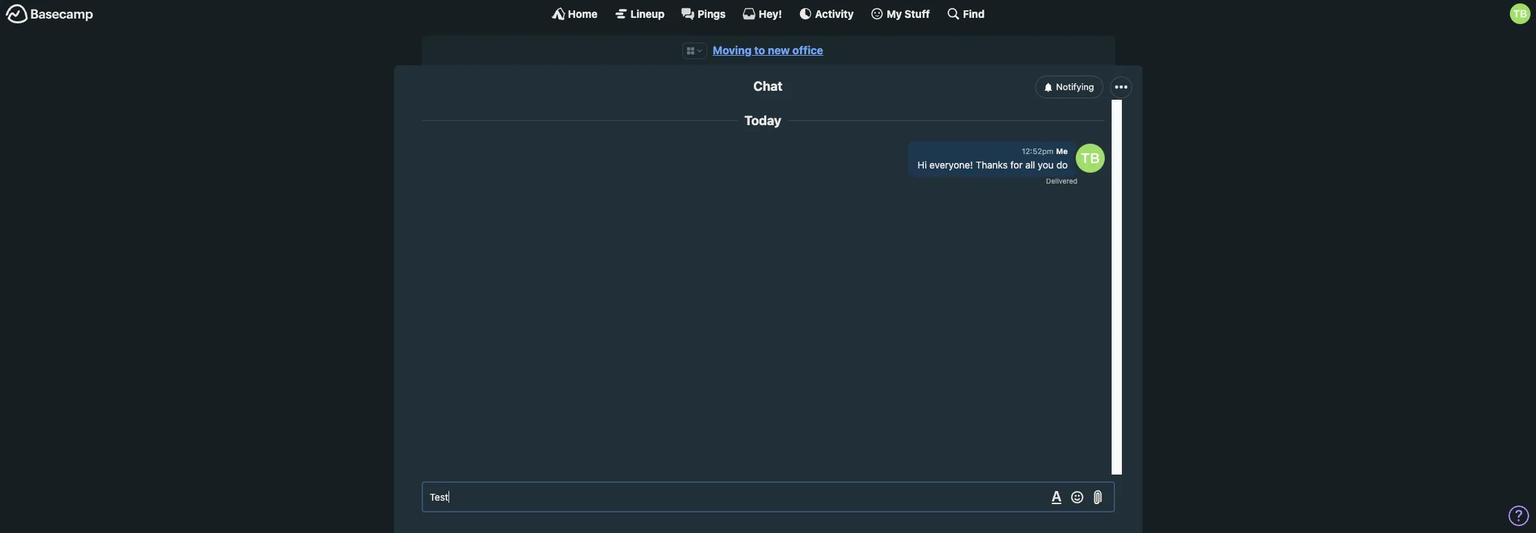 Task type: describe. For each thing, give the bounding box(es) containing it.
hey!
[[759, 7, 782, 20]]

12:52pm link
[[1022, 147, 1054, 156]]

you
[[1038, 159, 1054, 171]]

hi
[[918, 159, 927, 171]]

pings button
[[681, 7, 726, 21]]

tim burton image
[[1076, 144, 1105, 173]]

my stuff button
[[871, 7, 930, 21]]

chat
[[754, 79, 783, 94]]

moving to new office
[[713, 44, 824, 56]]

moving to new office link
[[713, 44, 824, 56]]

for
[[1011, 159, 1023, 171]]

hey! button
[[742, 7, 782, 21]]

notifying link
[[1036, 76, 1104, 98]]

today
[[745, 113, 782, 128]]

tim burton image
[[1511, 3, 1531, 24]]

pings
[[698, 7, 726, 20]]

12:52pm hi everyone! thanks for all you do
[[918, 147, 1068, 171]]

find button
[[947, 7, 985, 21]]

all
[[1026, 159, 1036, 171]]

find
[[963, 7, 985, 20]]



Task type: vqa. For each thing, say whether or not it's contained in the screenshot.
Focusing dropdown button
no



Task type: locate. For each thing, give the bounding box(es) containing it.
activity
[[815, 7, 854, 20]]

main element
[[0, 0, 1537, 27]]

new
[[768, 44, 790, 56]]

lineup link
[[614, 7, 665, 21]]

my
[[887, 7, 902, 20]]

thanks
[[976, 159, 1008, 171]]

home
[[568, 7, 598, 20]]

home link
[[552, 7, 598, 21]]

office
[[793, 44, 824, 56]]

12:52pm element
[[1022, 147, 1054, 156]]

notifying
[[1057, 81, 1095, 92]]

stuff
[[905, 7, 930, 20]]

switch accounts image
[[6, 3, 94, 25]]

everyone!
[[930, 159, 973, 171]]

my stuff
[[887, 7, 930, 20]]

to
[[755, 44, 765, 56]]

12:52pm
[[1022, 147, 1054, 156]]

test
[[430, 491, 449, 503]]

moving
[[713, 44, 752, 56]]

lineup
[[631, 7, 665, 20]]

activity link
[[799, 7, 854, 21]]

Test text field
[[422, 482, 1115, 513]]

do
[[1057, 159, 1068, 171]]



